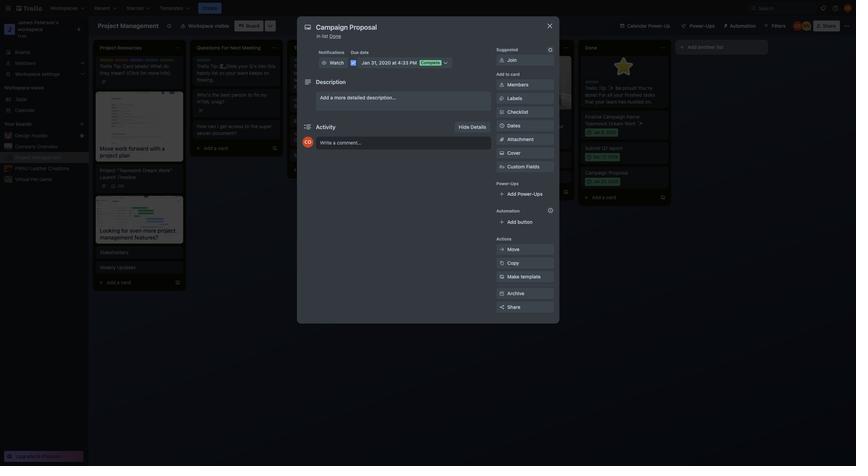 Task type: describe. For each thing, give the bounding box(es) containing it.
add down 'social'
[[398, 136, 407, 142]]

power-ups inside button
[[690, 23, 715, 29]]

create from template… image for finalize campaign name: teamwork dream work ✨
[[661, 195, 666, 200]]

for
[[599, 92, 606, 98]]

add another list button
[[676, 40, 769, 55]]

0 vertical spatial members link
[[0, 58, 89, 69]]

create
[[202, 5, 218, 11]]

team inside 'trello tip trello tip: ✨ be proud! you're done! for all your finished tasks that your team has hustled on.'
[[606, 99, 618, 105]]

1 vertical spatial campaign
[[585, 170, 608, 176]]

attachment button
[[497, 134, 554, 145]]

0 horizontal spatial power-ups
[[497, 181, 519, 186]]

tip: inside trello tip trello tip: splash those redtape- heavy issues that are slowing your team down here.
[[502, 117, 510, 122]]

project inside board name text box
[[98, 22, 119, 29]]

this
[[268, 63, 276, 69]]

0 horizontal spatial christina overa (christinaovera) image
[[302, 137, 313, 148]]

proud!
[[623, 85, 637, 91]]

share for the leftmost share "button"
[[508, 304, 521, 310]]

a down document?
[[214, 145, 217, 151]]

list inside "link"
[[332, 137, 339, 143]]

color: red, title: "priority" element
[[115, 59, 129, 64]]

1 vertical spatial more
[[334, 95, 346, 101]]

trello inside trello tip: card labels! what do they mean? (click for more info)
[[100, 63, 112, 69]]

james peterson's workspace free
[[18, 19, 60, 39]]

add power-ups link
[[497, 189, 554, 200]]

finalize campaign name: teamwork dream work ✨
[[585, 114, 644, 127]]

visible
[[215, 23, 229, 29]]

upgrade to premium link
[[4, 451, 83, 462]]

to inside how can i get access to the super secret document?
[[245, 123, 250, 129]]

upgrade to premium
[[16, 454, 61, 460]]

christina overa (christinaovera) image
[[844, 4, 852, 12]]

ben nelson (bennelson96) image
[[802, 21, 812, 31]]

company overview
[[15, 144, 58, 149]]

0 vertical spatial create from template… image
[[466, 136, 472, 142]]

snag?
[[212, 99, 225, 105]]

your down 🌊slide
[[226, 70, 236, 76]]

2 vertical spatial ups
[[534, 191, 543, 197]]

pet
[[31, 176, 38, 182]]

add down "jan 31, 2020" option on the top
[[592, 195, 601, 200]]

color: sky, title: "trello tip" element for trello tip: this is where assigned tasks live so that your team can see who's working on what and when it's due.
[[294, 59, 312, 64]]

1 horizontal spatial members link
[[497, 79, 554, 90]]

tip for trello tip: ✨ be proud! you're done! for all your finished tasks that your team has hustled on.
[[598, 81, 604, 86]]

0 horizontal spatial project management
[[15, 155, 61, 160]]

checklist
[[508, 109, 529, 115]]

keeps
[[249, 70, 263, 76]]

team for where
[[343, 70, 354, 76]]

launch
[[100, 174, 116, 180]]

add a card down custom
[[495, 189, 519, 195]]

button
[[518, 219, 533, 225]]

in list done
[[317, 33, 341, 39]]

list inside "button"
[[717, 44, 724, 50]]

tip: for trello tip: this is where assigned tasks live so that your team can see who's working on what and when it's due.
[[307, 63, 316, 69]]

dream inside finalize campaign name: teamwork dream work ✨
[[609, 121, 624, 127]]

attachment
[[508, 136, 534, 142]]

list inside trello tip trello tip: 🌊slide your q's into this handy list so your team keeps on flowing.
[[212, 70, 218, 76]]

project for project "teamwork dream work" launch timeline link
[[100, 168, 115, 173]]

updates
[[117, 265, 136, 270]]

add a more detailed description… link
[[316, 92, 491, 111]]

dec
[[594, 155, 601, 160]]

"teamy
[[319, 152, 336, 158]]

done!
[[585, 92, 598, 98]]

copy
[[508, 260, 519, 266]]

custom fields
[[508, 164, 540, 170]]

sm image for members
[[499, 81, 506, 88]]

labels link
[[497, 93, 554, 104]]

legal review
[[391, 92, 419, 98]]

tip for trello tip: this is where assigned tasks live so that your team can see who's working on what and when it's due.
[[306, 59, 312, 64]]

1
[[496, 139, 498, 145]]

1 vertical spatial members
[[508, 82, 529, 88]]

hustled
[[628, 99, 644, 105]]

finalize campaign name: teamwork dream work ✨ link
[[585, 114, 665, 127]]

at
[[392, 60, 397, 66]]

report
[[609, 145, 623, 151]]

virtual pet game
[[15, 176, 52, 182]]

can inside trello tip trello tip: this is where assigned tasks live so that your team can see who's working on what and when it's due.
[[356, 70, 364, 76]]

✨ inside 'trello tip trello tip: ✨ be proud! you're done! for all your finished tasks that your team has hustled on.'
[[608, 85, 615, 91]]

6
[[121, 184, 124, 189]]

tip: for trello tip: 🌊slide your q's into this handy list so your team keeps on flowing.
[[210, 63, 219, 69]]

workspace for workspace views
[[4, 85, 30, 91]]

your down be
[[614, 92, 624, 98]]

1 horizontal spatial christina overa (christinaovera) image
[[793, 21, 803, 31]]

add a card button for who's the best person to fix my html snag?'s create from template… image
[[193, 143, 269, 154]]

customize views image
[[267, 23, 274, 29]]

card down 'join'
[[511, 72, 520, 77]]

legal
[[391, 92, 403, 98]]

in
[[317, 33, 321, 39]]

your left q's
[[238, 63, 248, 69]]

html
[[197, 99, 210, 105]]

power-ups button
[[676, 21, 719, 31]]

1 horizontal spatial share button
[[814, 21, 840, 31]]

0 vertical spatial team
[[145, 59, 155, 64]]

what
[[150, 63, 162, 69]]

media
[[406, 111, 419, 117]]

one
[[411, 77, 419, 83]]

team for q's
[[237, 70, 248, 76]]

timeline
[[117, 174, 136, 180]]

who's
[[197, 92, 211, 98]]

email
[[304, 118, 316, 124]]

2020 for jan 31, 2020
[[608, 179, 618, 184]]

curate customer list
[[294, 137, 339, 143]]

1 vertical spatial ups
[[511, 181, 519, 186]]

trello tip: ✨ be proud! you're done! for all your finished tasks that your team has hustled on. link
[[585, 85, 665, 105]]

they
[[100, 70, 109, 76]]

sm image for watch
[[321, 59, 328, 66]]

the inside how can i get access to the super secret document?
[[251, 123, 258, 129]]

almost
[[422, 70, 437, 76]]

on.
[[646, 99, 652, 105]]

virtual
[[15, 176, 29, 182]]

complete
[[421, 60, 440, 65]]

management inside board name text box
[[120, 22, 159, 29]]

a down media
[[408, 136, 411, 142]]

detailed
[[347, 95, 366, 101]]

jan 31, 2020 at 4:33 pm
[[362, 60, 417, 66]]

curate customer list link
[[294, 137, 373, 144]]

2020 for jan 31, 2020 at 4:33 pm
[[379, 60, 391, 66]]

the for sketch
[[311, 152, 318, 158]]

pm
[[410, 60, 417, 66]]

design huddle
[[15, 133, 48, 138]]

sm image for labels
[[499, 95, 506, 102]]

create from template… image for add a card button underneath weekly updates link
[[175, 280, 181, 285]]

tasks for that
[[391, 70, 403, 76]]

freelancer
[[488, 159, 512, 165]]

design for design huddle
[[15, 133, 30, 138]]

that inside trello tip trello tip: this is where assigned tasks live so that your team can see who's working on what and when it's due.
[[322, 70, 331, 76]]

color: orange, title: "one more step" element for curate
[[294, 133, 308, 135]]

campaign inside finalize campaign name: teamwork dream work ✨
[[603, 114, 626, 120]]

so inside trello tip trello tip: this is where assigned tasks live so that your team can see who's working on what and when it's due.
[[316, 70, 321, 76]]

those for slowing
[[527, 117, 540, 122]]

Board name text field
[[94, 21, 162, 31]]

add a card button down custom fields button
[[484, 187, 561, 198]]

dates
[[508, 123, 521, 129]]

tasks for live
[[294, 70, 306, 76]]

your down for
[[595, 99, 605, 105]]

star or unstar board image
[[166, 23, 172, 29]]

that inside 'trello tip trello tip: ✨ be proud! you're done! for all your finished tasks that your team has hustled on.'
[[585, 99, 594, 105]]

between
[[449, 63, 468, 69]]

Write a comment text field
[[316, 137, 491, 149]]

color: sky, title: "trello tip" element for trello tip: ✨ be proud! you're done! for all your finished tasks that your team has hustled on.
[[585, 81, 604, 86]]

power- inside 'link'
[[649, 23, 664, 29]]

flowing.
[[197, 77, 214, 83]]

james peterson's workspace link
[[18, 19, 60, 32]]

card down media
[[412, 136, 422, 142]]

handy
[[197, 70, 210, 76]]

1 vertical spatial automation
[[497, 209, 520, 214]]

archive link
[[497, 288, 554, 299]]

add a card button for create from template… image for finalize campaign name: teamwork dream work ✨
[[581, 192, 658, 203]]

add down custom
[[508, 191, 517, 197]]

freelancer contracts link
[[488, 159, 568, 165]]

card down the jan 31, 2020
[[606, 195, 617, 200]]

add board image
[[79, 121, 85, 127]]

sketch inside design team sketch site banner
[[294, 103, 309, 109]]

that inside trello tip trello tip: splash those redtape- heavy issues that are slowing your team down here.
[[518, 123, 527, 129]]

boards link
[[0, 47, 89, 58]]

project for project management link
[[15, 155, 31, 160]]

description…
[[367, 95, 396, 101]]

Mark due date as complete checkbox
[[351, 60, 356, 66]]

add up banner
[[320, 95, 329, 101]]

share for rightmost share "button"
[[823, 23, 836, 29]]

automation inside button
[[730, 23, 756, 29]]

fix
[[254, 92, 259, 98]]

jan for jan 31, 2020
[[594, 179, 600, 184]]

how can i get access to the super secret document?
[[197, 123, 272, 136]]

to down 'join'
[[506, 72, 510, 77]]

sm image for copy
[[499, 260, 506, 267]]

dreamy"
[[337, 152, 356, 158]]

a down custom
[[505, 189, 508, 195]]

create from template… image for who's the best person to fix my html snag?
[[272, 146, 278, 151]]

color: lime, title: "halp" element
[[160, 59, 174, 64]]

design team social media assets
[[391, 107, 435, 117]]

be
[[616, 85, 622, 91]]

add to card
[[497, 72, 520, 77]]

add down suggested on the top of the page
[[497, 72, 505, 77]]

sm image for checklist
[[499, 109, 506, 116]]

board link
[[235, 21, 264, 31]]

Search field
[[749, 3, 817, 14]]

31, for jan 31, 2020 at 4:33 pm
[[371, 60, 378, 66]]

Jan 9, 2020 checkbox
[[585, 129, 619, 137]]

join
[[508, 57, 517, 63]]

add power-ups
[[508, 191, 543, 197]]

watch
[[330, 60, 344, 66]]

tip: for trello tip: ✨ be proud! you're done! for all your finished tasks that your team has hustled on.
[[599, 85, 607, 91]]

close dialog image
[[546, 22, 554, 30]]

design huddle link
[[15, 132, 77, 139]]



Task type: vqa. For each thing, say whether or not it's contained in the screenshot.
team related to redtape-
yes



Task type: locate. For each thing, give the bounding box(es) containing it.
tip inside trello tip trello tip: 💬for those in-between tasks that are almost done but also awaiting one last step.
[[403, 59, 410, 64]]

who's the best person to fix my html snag? link
[[197, 92, 276, 105]]

✨ up all
[[608, 85, 615, 91]]

project management link
[[15, 154, 85, 161]]

color: sky, title: "trello tip" element for trello tip: 🌊slide your q's into this handy list so your team keeps on flowing.
[[197, 59, 215, 64]]

also
[[459, 70, 468, 76]]

mark due date as complete image
[[351, 60, 356, 66]]

workspace inside workspace visible button
[[188, 23, 213, 29]]

all
[[608, 92, 613, 98]]

0 vertical spatial color: orange, title: "one more step" element
[[294, 133, 308, 135]]

1 horizontal spatial ups
[[534, 191, 543, 197]]

sm image inside the members link
[[499, 81, 506, 88]]

sm image left labels
[[499, 95, 506, 102]]

2 horizontal spatial the
[[311, 152, 318, 158]]

create from template… image for add a card button below custom fields button
[[564, 189, 569, 195]]

automation up the add button
[[497, 209, 520, 214]]

2020 inside checkbox
[[606, 130, 617, 135]]

add left another
[[688, 44, 697, 50]]

power-ups down custom
[[497, 181, 519, 186]]

create from template… image
[[466, 136, 472, 142], [272, 146, 278, 151], [661, 195, 666, 200]]

1 vertical spatial color: purple, title: "design team" element
[[294, 98, 320, 104]]

when
[[355, 77, 367, 83]]

tasks inside trello tip trello tip: this is where assigned tasks live so that your team can see who's working on what and when it's due.
[[294, 70, 306, 76]]

add a card down "jan 31, 2020" option on the top
[[592, 195, 617, 200]]

0 horizontal spatial ✨
[[608, 85, 615, 91]]

Dec 17, 2019 checkbox
[[585, 153, 620, 161]]

team inside design team sketch site banner
[[309, 98, 320, 104]]

sm image inside watch button
[[321, 59, 328, 66]]

2 vertical spatial create from template… image
[[661, 195, 666, 200]]

q's
[[249, 63, 257, 69]]

issues
[[503, 123, 516, 129]]

0 vertical spatial dream
[[609, 121, 624, 127]]

those for almost
[[429, 63, 441, 69]]

0 horizontal spatial color: purple, title: "design team" element
[[130, 59, 155, 64]]

design inside design team sketch site banner
[[294, 98, 308, 104]]

1 horizontal spatial project management
[[98, 22, 159, 29]]

2 vertical spatial the
[[311, 152, 318, 158]]

due
[[351, 50, 359, 55]]

0 horizontal spatial tasks
[[294, 70, 306, 76]]

power-ups up add another list
[[690, 23, 715, 29]]

1 vertical spatial the
[[251, 123, 258, 129]]

automation down search image
[[730, 23, 756, 29]]

31, for jan 31, 2020
[[602, 179, 607, 184]]

so up working
[[316, 70, 321, 76]]

christina overa (christinaovera) image right filters
[[793, 21, 803, 31]]

add a card down media
[[398, 136, 422, 142]]

1 horizontal spatial ✨
[[638, 121, 644, 127]]

are for slowing
[[528, 123, 535, 129]]

add left button
[[508, 219, 517, 225]]

the inside who's the best person to fix my html snag?
[[212, 92, 219, 98]]

2 horizontal spatial team
[[406, 107, 417, 112]]

who's
[[294, 77, 307, 83]]

0 horizontal spatial workspace
[[4, 85, 30, 91]]

your inside trello tip trello tip: this is where assigned tasks live so that your team can see who's working on what and when it's due.
[[332, 70, 342, 76]]

1 horizontal spatial color: orange, title: "one more step" element
[[488, 155, 502, 157]]

0 notifications image
[[820, 4, 828, 12]]

to inside upgrade to premium link
[[36, 454, 41, 460]]

color: purple, title: "design team" element
[[130, 59, 155, 64], [294, 98, 320, 104], [391, 107, 417, 112]]

members up labels
[[508, 82, 529, 88]]

jan inside checkbox
[[594, 130, 600, 135]]

those inside trello tip trello tip: splash those redtape- heavy issues that are slowing your team down here.
[[527, 117, 540, 122]]

the for who's
[[212, 92, 219, 98]]

None text field
[[313, 21, 538, 34]]

0 horizontal spatial more
[[148, 70, 159, 76]]

are for almost
[[414, 70, 421, 76]]

sm image up heavy
[[499, 109, 506, 116]]

sm image inside checklist link
[[499, 109, 506, 116]]

ups up another
[[706, 23, 715, 29]]

0 horizontal spatial management
[[32, 155, 61, 160]]

finished
[[625, 92, 642, 98]]

jan for jan 9, 2020
[[594, 130, 600, 135]]

team up and
[[343, 70, 354, 76]]

2020 inside option
[[608, 179, 618, 184]]

the up snag?
[[212, 92, 219, 98]]

j link
[[4, 24, 15, 35]]

so inside trello tip trello tip: 🌊slide your q's into this handy list so your team keeps on flowing.
[[219, 70, 225, 76]]

2 horizontal spatial color: purple, title: "design team" element
[[391, 107, 417, 112]]

1 horizontal spatial so
[[316, 70, 321, 76]]

2020 for jan 9, 2020
[[606, 130, 617, 135]]

more inside trello tip: card labels! what do they mean? (click for more info)
[[148, 70, 159, 76]]

your down redtape- at the top right of the page
[[554, 123, 564, 129]]

1 vertical spatial management
[[32, 155, 61, 160]]

team right 'social'
[[406, 107, 417, 112]]

custom fields button
[[497, 163, 554, 170]]

0 horizontal spatial are
[[414, 70, 421, 76]]

trello tip: card labels! what do they mean? (click for more info) link
[[100, 63, 179, 77]]

calendar inside calendar link
[[15, 107, 35, 113]]

sm image inside automation button
[[721, 21, 730, 30]]

tip: inside trello tip trello tip: 💬for those in-between tasks that are almost done but also awaiting one last step.
[[405, 63, 413, 69]]

show menu image
[[844, 23, 851, 29]]

0 horizontal spatial those
[[429, 63, 441, 69]]

💬for
[[414, 63, 428, 69]]

christina overa (christinaovera) image down email
[[302, 137, 313, 148]]

here.
[[514, 130, 525, 136]]

q1
[[602, 145, 608, 151]]

trello tip trello tip: 💬for those in-between tasks that are almost done but also awaiting one last step.
[[391, 59, 468, 83]]

0 horizontal spatial can
[[208, 123, 216, 129]]

add a card button down the jan 31, 2020
[[581, 192, 658, 203]]

move link
[[497, 244, 554, 255]]

color: orange, title: "one more step" element for freelancer
[[488, 155, 502, 157]]

🌊slide
[[220, 63, 237, 69]]

team
[[145, 59, 155, 64], [309, 98, 320, 104], [406, 107, 417, 112]]

0 horizontal spatial create from template… image
[[175, 280, 181, 285]]

0 horizontal spatial color: orange, title: "one more step" element
[[294, 133, 308, 135]]

dream inside the project "teamwork dream work" launch timeline
[[143, 168, 157, 173]]

sm image left the watch
[[321, 59, 328, 66]]

1 horizontal spatial dream
[[609, 121, 624, 127]]

to inside who's the best person to fix my html snag?
[[248, 92, 253, 98]]

members link down boards
[[0, 58, 89, 69]]

card down custom
[[509, 189, 519, 195]]

campaign down has
[[603, 114, 626, 120]]

sm image inside copy link
[[499, 260, 506, 267]]

card down document?
[[218, 145, 228, 151]]

project management inside board name text box
[[98, 22, 159, 29]]

1 horizontal spatial team
[[309, 98, 320, 104]]

pwau
[[15, 165, 29, 171]]

1 vertical spatial project
[[15, 155, 31, 160]]

watch button
[[319, 57, 348, 68]]

0 vertical spatial the
[[212, 92, 219, 98]]

labels!
[[135, 63, 149, 69]]

tasks up awaiting
[[391, 70, 403, 76]]

tasks up on. at the top right of the page
[[644, 92, 655, 98]]

share button down archive link
[[497, 302, 554, 313]]

that up one
[[404, 70, 413, 76]]

custom
[[508, 164, 525, 170]]

tip inside trello tip trello tip: this is where assigned tasks live so that your team can see who's working on what and when it's due.
[[306, 59, 312, 64]]

sm image inside move link
[[499, 246, 506, 253]]

who's the best person to fix my html snag?
[[197, 92, 267, 105]]

see
[[365, 70, 373, 76]]

sm image
[[547, 47, 554, 53], [499, 81, 506, 88], [499, 260, 506, 267], [499, 274, 506, 280], [499, 290, 506, 297]]

sm image for move
[[499, 246, 506, 253]]

team inside trello tip trello tip: this is where assigned tasks live so that your team can see who's working on what and when it's due.
[[343, 70, 354, 76]]

hide
[[459, 124, 470, 130]]

that
[[322, 70, 331, 76], [404, 70, 413, 76], [585, 99, 594, 105], [518, 123, 527, 129]]

tip: up live
[[307, 63, 316, 69]]

tip for trello tip: 💬for those in-between tasks that are almost done but also awaiting one last step.
[[403, 59, 410, 64]]

power- inside button
[[690, 23, 706, 29]]

your boards
[[4, 121, 32, 127]]

create from template… image
[[564, 189, 569, 195], [175, 280, 181, 285]]

share
[[823, 23, 836, 29], [508, 304, 521, 310]]

1 vertical spatial color: orange, title: "one more step" element
[[488, 155, 502, 157]]

2 vertical spatial project
[[100, 168, 115, 173]]

your
[[238, 63, 248, 69], [226, 70, 236, 76], [332, 70, 342, 76], [614, 92, 624, 98], [595, 99, 605, 105], [554, 123, 564, 129]]

more up sketch site banner link in the top left of the page
[[334, 95, 346, 101]]

1 vertical spatial members link
[[497, 79, 554, 90]]

jan for jan 31, 2020 at 4:33 pm
[[362, 60, 370, 66]]

0 vertical spatial can
[[356, 70, 364, 76]]

where
[[333, 63, 346, 69]]

sm image for make template
[[499, 274, 506, 280]]

2020 right 9,
[[606, 130, 617, 135]]

0 horizontal spatial so
[[219, 70, 225, 76]]

due date
[[351, 50, 369, 55]]

0 vertical spatial project
[[98, 22, 119, 29]]

are inside trello tip trello tip: 💬for those in-between tasks that are almost done but also awaiting one last step.
[[414, 70, 421, 76]]

free
[[18, 34, 26, 39]]

search image
[[751, 5, 757, 11]]

a down the weekly updates
[[117, 280, 120, 285]]

calendar left up
[[628, 23, 647, 29]]

2 sketch from the top
[[294, 152, 309, 158]]

my
[[260, 92, 267, 98]]

sm image up add another list "button"
[[721, 21, 730, 30]]

sketch down curate
[[294, 152, 309, 158]]

freelancer contracts
[[488, 159, 534, 165]]

0 vertical spatial 2020
[[379, 60, 391, 66]]

open information menu image
[[833, 5, 839, 12]]

those up almost
[[429, 63, 441, 69]]

trello tip: 🌊slide your q's into this handy list so your team keeps on flowing. link
[[197, 63, 276, 83]]

add a card for who's the best person to fix my html snag?'s create from template… image
[[204, 145, 228, 151]]

add down secret
[[204, 145, 213, 151]]

so
[[219, 70, 225, 76], [316, 70, 321, 76]]

that down the done!
[[585, 99, 594, 105]]

0 horizontal spatial dream
[[143, 168, 157, 173]]

tasks inside trello tip trello tip: 💬for those in-between tasks that are almost done but also awaiting one last step.
[[391, 70, 403, 76]]

huddle
[[32, 133, 48, 138]]

0 horizontal spatial on
[[264, 70, 269, 76]]

that down "is" on the left top of the page
[[322, 70, 331, 76]]

jan inside option
[[594, 179, 600, 184]]

tip inside trello tip trello tip: 🌊slide your q's into this handy list so your team keeps on flowing.
[[209, 59, 215, 64]]

on left what
[[327, 77, 333, 83]]

calendar link
[[15, 107, 85, 114]]

0 vertical spatial share
[[823, 23, 836, 29]]

calendar inside calendar power-up 'link'
[[628, 23, 647, 29]]

1 vertical spatial jan
[[594, 130, 600, 135]]

ups inside button
[[706, 23, 715, 29]]

done
[[330, 33, 341, 39]]

1 horizontal spatial tasks
[[391, 70, 403, 76]]

add a card button down weekly updates link
[[96, 277, 172, 288]]

suggested
[[497, 47, 518, 52]]

0 vertical spatial those
[[429, 63, 441, 69]]

date
[[360, 50, 369, 55]]

ups down fields
[[534, 191, 543, 197]]

1 vertical spatial calendar
[[15, 107, 35, 113]]

project
[[98, 22, 119, 29], [15, 155, 31, 160], [100, 168, 115, 173]]

2 vertical spatial color: purple, title: "design team" element
[[391, 107, 417, 112]]

calendar for calendar power-up
[[628, 23, 647, 29]]

tip: up issues
[[502, 117, 510, 122]]

make
[[508, 274, 520, 280]]

1 horizontal spatial power-ups
[[690, 23, 715, 29]]

design for design team social media assets
[[391, 107, 405, 112]]

add a card for create from template… image for finalize campaign name: teamwork dream work ✨
[[592, 195, 617, 200]]

Jan 31, 2020 checkbox
[[585, 178, 621, 186]]

tasks inside 'trello tip trello tip: ✨ be proud! you're done! for all your finished tasks that your team has hustled on.'
[[644, 92, 655, 98]]

0 horizontal spatial create from template… image
[[272, 146, 278, 151]]

2 horizontal spatial create from template… image
[[661, 195, 666, 200]]

jan down campaign proposal
[[594, 179, 600, 184]]

the
[[212, 92, 219, 98], [251, 123, 258, 129], [311, 152, 318, 158]]

splash
[[511, 117, 526, 122]]

team for sketch
[[309, 98, 320, 104]]

you're
[[639, 85, 653, 91]]

a down "jan 31, 2020" option on the top
[[603, 195, 605, 200]]

1 so from the left
[[219, 70, 225, 76]]

add a more detailed description…
[[320, 95, 396, 101]]

cover link
[[497, 148, 554, 159]]

sm image inside join link
[[499, 57, 506, 64]]

mean?
[[111, 70, 125, 76]]

your boards with 5 items element
[[4, 120, 69, 128]]

power-ups
[[690, 23, 715, 29], [497, 181, 519, 186]]

activity
[[316, 124, 336, 130]]

starred icon image
[[79, 133, 85, 138]]

workspace down create 'button'
[[188, 23, 213, 29]]

tasks up who's
[[294, 70, 306, 76]]

✨ down name:
[[638, 121, 644, 127]]

your
[[4, 121, 15, 127]]

game
[[39, 176, 52, 182]]

color: sky, title: "trello tip" element
[[145, 59, 163, 64], [197, 59, 215, 64], [294, 59, 312, 64], [391, 59, 410, 64], [585, 81, 604, 86], [488, 112, 507, 117]]

the left super
[[251, 123, 258, 129]]

sm image for automation
[[721, 21, 730, 30]]

sm image inside labels link
[[499, 95, 506, 102]]

add a card for the top create from template… image
[[398, 136, 422, 142]]

31, down campaign proposal
[[602, 179, 607, 184]]

design inside design team social media assets
[[391, 107, 405, 112]]

that inside trello tip trello tip: 💬for those in-between tasks that are almost done but also awaiting one last step.
[[404, 70, 413, 76]]

0 vertical spatial more
[[148, 70, 159, 76]]

2020 left at
[[379, 60, 391, 66]]

tip: inside trello tip: card labels! what do they mean? (click for more info)
[[113, 63, 122, 69]]

can inside how can i get access to the super secret document?
[[208, 123, 216, 129]]

2020
[[379, 60, 391, 66], [606, 130, 617, 135], [608, 179, 618, 184]]

team inside trello tip trello tip: 🌊slide your q's into this handy list so your team keeps on flowing.
[[237, 70, 248, 76]]

0 horizontal spatial share button
[[497, 302, 554, 313]]

add a card button
[[387, 133, 464, 144], [193, 143, 269, 154], [484, 187, 561, 198], [581, 192, 658, 203], [96, 277, 172, 288]]

0 vertical spatial sketch
[[294, 103, 309, 109]]

add a card down the weekly updates
[[107, 280, 131, 285]]

management down overview
[[32, 155, 61, 160]]

1 vertical spatial workspace
[[4, 85, 30, 91]]

premium
[[42, 454, 61, 460]]

1 horizontal spatial create from template… image
[[466, 136, 472, 142]]

0 vertical spatial 31,
[[371, 60, 378, 66]]

2 horizontal spatial ups
[[706, 23, 715, 29]]

can
[[356, 70, 364, 76], [208, 123, 216, 129]]

sm image inside cover link
[[499, 150, 506, 157]]

0 horizontal spatial team
[[145, 59, 155, 64]]

team for redtape-
[[488, 130, 499, 136]]

1 horizontal spatial the
[[251, 123, 258, 129]]

1 horizontal spatial color: purple, title: "design team" element
[[294, 98, 320, 104]]

are up one
[[414, 70, 421, 76]]

your up what
[[332, 70, 342, 76]]

are inside trello tip trello tip: splash those redtape- heavy issues that are slowing your team down here.
[[528, 123, 535, 129]]

to
[[506, 72, 510, 77], [248, 92, 253, 98], [245, 123, 250, 129], [36, 454, 41, 460]]

0 vertical spatial management
[[120, 22, 159, 29]]

sm image for archive
[[499, 290, 506, 297]]

tip: inside 'trello tip trello tip: ✨ be proud! you're done! for all your finished tasks that your team has hustled on.'
[[599, 85, 607, 91]]

proposal
[[609, 170, 628, 176]]

share left show menu image
[[823, 23, 836, 29]]

color: sky, title: "trello tip" element for trello tip: 💬for those in-between tasks that are almost done but also awaiting one last step.
[[391, 59, 410, 64]]

1 vertical spatial can
[[208, 123, 216, 129]]

best
[[221, 92, 230, 98]]

1 vertical spatial on
[[327, 77, 333, 83]]

team
[[237, 70, 248, 76], [343, 70, 354, 76], [606, 99, 618, 105], [488, 130, 499, 136]]

0 vertical spatial power-ups
[[690, 23, 715, 29]]

tip: left 💬for
[[405, 63, 413, 69]]

1 horizontal spatial management
[[120, 22, 159, 29]]

tip:
[[113, 63, 122, 69], [210, 63, 219, 69], [307, 63, 316, 69], [405, 63, 413, 69], [599, 85, 607, 91], [502, 117, 510, 122]]

members down boards
[[15, 60, 36, 66]]

tip for trello tip: 🌊slide your q's into this handy list so your team keeps on flowing.
[[209, 59, 215, 64]]

add down weekly
[[107, 280, 116, 285]]

list right another
[[717, 44, 724, 50]]

team inside trello tip trello tip: splash those redtape- heavy issues that are slowing your team down here.
[[488, 130, 499, 136]]

management left star or unstar board icon on the left top
[[120, 22, 159, 29]]

2 so from the left
[[316, 70, 321, 76]]

1 vertical spatial those
[[527, 117, 540, 122]]

color: yellow, title: "copy request" element
[[100, 59, 114, 62]]

(click
[[127, 70, 139, 76]]

so down 🌊slide
[[219, 70, 225, 76]]

color: orange, title: "one more step" element
[[294, 133, 308, 135], [488, 155, 502, 157]]

sm image inside make template link
[[499, 274, 506, 280]]

those inside trello tip trello tip: 💬for those in-between tasks that are almost done but also awaiting one last step.
[[429, 63, 441, 69]]

1 sketch from the top
[[294, 103, 309, 109]]

1 horizontal spatial calendar
[[628, 23, 647, 29]]

sm image down close dialog icon
[[547, 47, 554, 53]]

0 / 6
[[118, 184, 124, 189]]

1 vertical spatial dream
[[143, 168, 157, 173]]

switch to… image
[[5, 5, 12, 12]]

tip: inside trello tip trello tip: 🌊slide your q's into this handy list so your team keeps on flowing.
[[210, 63, 219, 69]]

calendar for calendar
[[15, 107, 35, 113]]

sm image left 'join'
[[499, 57, 506, 64]]

sm image inside archive link
[[499, 290, 506, 297]]

to right access
[[245, 123, 250, 129]]

calendar down the table
[[15, 107, 35, 113]]

project "teamwork dream work" launch timeline link
[[100, 167, 179, 181]]

color: orange, title: "one more step" element up curate
[[294, 133, 308, 135]]

add left "add power-ups"
[[495, 189, 504, 195]]

1 vertical spatial team
[[309, 98, 320, 104]]

31, inside option
[[602, 179, 607, 184]]

0 horizontal spatial members link
[[0, 58, 89, 69]]

0 horizontal spatial 31,
[[371, 60, 378, 66]]

tip: up for
[[599, 85, 607, 91]]

last
[[420, 77, 428, 83]]

jan down date
[[362, 60, 370, 66]]

tip: up the handy
[[210, 63, 219, 69]]

pwau leather creations link
[[15, 165, 85, 172]]

campaign up "jan 31, 2020" option on the top
[[585, 170, 608, 176]]

add inside "button"
[[688, 44, 697, 50]]

workspace up the table
[[4, 85, 30, 91]]

jan left 9,
[[594, 130, 600, 135]]

1 vertical spatial 2020
[[606, 130, 617, 135]]

1 vertical spatial ✨
[[638, 121, 644, 127]]

1 horizontal spatial more
[[334, 95, 346, 101]]

jan 31, 2020
[[594, 179, 618, 184]]

on down into
[[264, 70, 269, 76]]

0 vertical spatial ✨
[[608, 85, 615, 91]]

2020 down proposal
[[608, 179, 618, 184]]

1 horizontal spatial are
[[528, 123, 535, 129]]

project inside the project "teamwork dream work" launch timeline
[[100, 168, 115, 173]]

work"
[[159, 168, 172, 173]]

sm image for cover
[[499, 150, 506, 157]]

trello tip: card labels! what do they mean? (click for more info)
[[100, 63, 171, 76]]

1 horizontal spatial create from template… image
[[564, 189, 569, 195]]

team for social
[[406, 107, 417, 112]]

board
[[246, 23, 260, 29]]

table link
[[15, 96, 85, 103]]

1 horizontal spatial can
[[356, 70, 364, 76]]

workspace for workspace visible
[[188, 23, 213, 29]]

0 vertical spatial members
[[15, 60, 36, 66]]

tip inside 'trello tip trello tip: ✨ be proud! you're done! for all your finished tasks that your team has hustled on.'
[[598, 81, 604, 86]]

a up sketch site banner link in the top left of the page
[[331, 95, 333, 101]]

add a card button for the top create from template… image
[[387, 133, 464, 144]]

sm image
[[721, 21, 730, 30], [499, 57, 506, 64], [321, 59, 328, 66], [499, 95, 506, 102], [499, 109, 506, 116], [499, 150, 506, 157], [499, 246, 506, 253]]

finalize
[[585, 114, 602, 120]]

workspace visible
[[188, 23, 229, 29]]

tip inside trello tip trello tip: splash those redtape- heavy issues that are slowing your team down here.
[[500, 112, 507, 117]]

card down the updates
[[121, 280, 131, 285]]

color: purple, title: "design team" element down legal review
[[391, 107, 417, 112]]

list right in
[[322, 33, 328, 39]]

1 vertical spatial share button
[[497, 302, 554, 313]]

sm image for join
[[499, 57, 506, 64]]

tip: for trello tip: 💬for those in-between tasks that are almost done but also awaiting one last step.
[[405, 63, 413, 69]]

sm image down add to card
[[499, 81, 506, 88]]

on inside trello tip trello tip: this is where assigned tasks live so that your team can see who's working on what and when it's due.
[[327, 77, 333, 83]]

0 horizontal spatial share
[[508, 304, 521, 310]]

primary element
[[0, 0, 857, 16]]

tip: inside trello tip trello tip: this is where assigned tasks live so that your team can see who's working on what and when it's due.
[[307, 63, 316, 69]]

2 vertical spatial team
[[406, 107, 417, 112]]

1 vertical spatial share
[[508, 304, 521, 310]]

more down what
[[148, 70, 159, 76]]

0 vertical spatial share button
[[814, 21, 840, 31]]

and
[[346, 77, 354, 83]]

edit
[[294, 118, 303, 124]]

0 vertical spatial calendar
[[628, 23, 647, 29]]

sm image for suggested
[[547, 47, 554, 53]]

0 horizontal spatial members
[[15, 60, 36, 66]]

management inside project management link
[[32, 155, 61, 160]]

add a card button down assets
[[387, 133, 464, 144]]

design for design team sketch site banner
[[294, 98, 308, 104]]

color: sky, title: "trello tip" element for trello tip: splash those redtape- heavy issues that are slowing your team down here.
[[488, 112, 507, 117]]

on inside trello tip trello tip: 🌊slide your q's into this handy list so your team keeps on flowing.
[[264, 70, 269, 76]]

sm image up freelancer
[[499, 150, 506, 157]]

9,
[[602, 130, 605, 135]]

0 horizontal spatial ups
[[511, 181, 519, 186]]

✨ inside finalize campaign name: teamwork dream work ✨
[[638, 121, 644, 127]]

team inside design team social media assets
[[406, 107, 417, 112]]

halp
[[160, 59, 169, 64]]

add another list
[[688, 44, 724, 50]]

1 horizontal spatial those
[[527, 117, 540, 122]]

join link
[[497, 55, 554, 66]]

share down archive
[[508, 304, 521, 310]]

that up the here.
[[518, 123, 527, 129]]

weekly updates
[[100, 265, 136, 270]]

1 vertical spatial christina overa (christinaovera) image
[[302, 137, 313, 148]]

0 vertical spatial color: purple, title: "design team" element
[[130, 59, 155, 64]]

0 vertical spatial jan
[[362, 60, 370, 66]]

christina overa (christinaovera) image
[[793, 21, 803, 31], [302, 137, 313, 148]]

your inside trello tip trello tip: splash those redtape- heavy issues that are slowing your team down here.
[[554, 123, 564, 129]]



